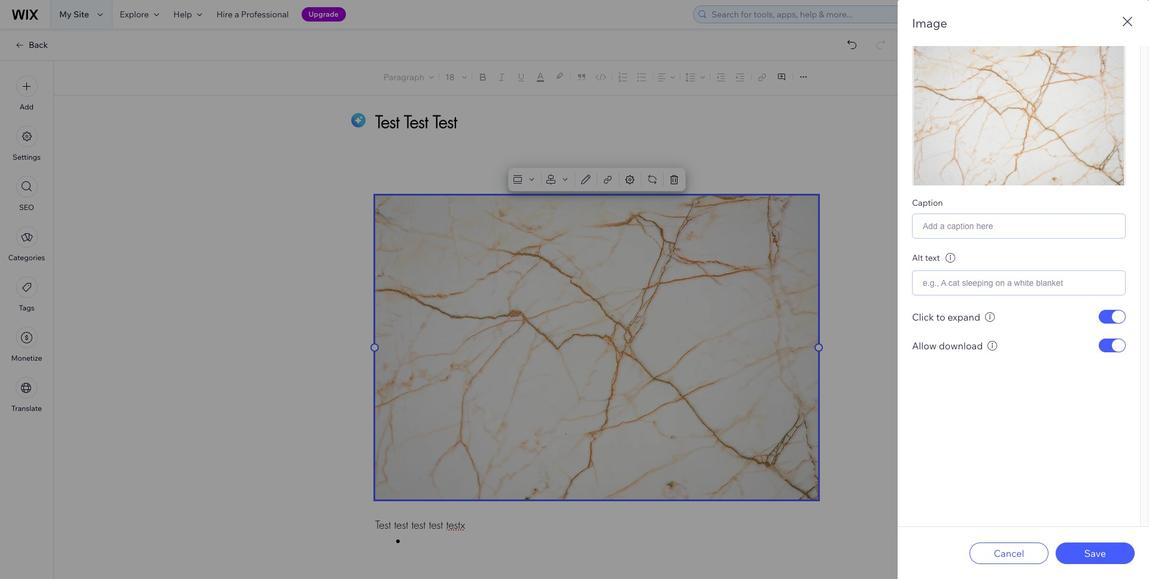 Task type: vqa. For each thing, say whether or not it's contained in the screenshot.
e.g. www.youtube.com/example 'url field'
no



Task type: describe. For each thing, give the bounding box(es) containing it.
settings button
[[13, 126, 41, 162]]

upgrade button
[[301, 7, 346, 22]]

menu containing add
[[0, 68, 53, 420]]

cancel
[[994, 547, 1025, 559]]

expand
[[948, 311, 981, 323]]

site
[[73, 9, 89, 20]]

Caption field
[[912, 214, 1126, 239]]

0 horizontal spatial save
[[932, 40, 951, 50]]

settings
[[13, 153, 41, 162]]

explore
[[120, 9, 149, 20]]

Search for tools, apps, help & more... field
[[708, 6, 985, 23]]

hire a professional link
[[209, 0, 296, 29]]

allow download
[[912, 340, 983, 352]]

my
[[59, 9, 72, 20]]

add
[[20, 102, 34, 111]]

image
[[912, 16, 948, 31]]

0 horizontal spatial save button
[[918, 40, 966, 50]]

add button
[[16, 75, 37, 111]]

tags button
[[16, 277, 37, 313]]

1 vertical spatial save
[[1085, 547, 1106, 559]]

publish
[[1062, 40, 1092, 50]]

allow download button
[[912, 340, 983, 352]]

Add a Catchy Title text field
[[375, 111, 805, 133]]

alt
[[912, 253, 924, 263]]

hire
[[217, 9, 233, 20]]

help
[[174, 9, 192, 20]]

test
[[375, 519, 391, 532]]

allow
[[912, 340, 937, 352]]

cancel button
[[970, 543, 1049, 564]]

1 test from the left
[[394, 519, 408, 532]]

back
[[29, 40, 48, 50]]

caption
[[912, 198, 943, 208]]

help button
[[166, 0, 209, 29]]

1 vertical spatial save button
[[1056, 543, 1135, 564]]

categories
[[8, 253, 45, 262]]

seo button
[[16, 176, 37, 212]]

a
[[235, 9, 239, 20]]

hire a professional
[[217, 9, 289, 20]]



Task type: locate. For each thing, give the bounding box(es) containing it.
seo
[[19, 203, 34, 212]]

3 test from the left
[[429, 519, 443, 532]]

test test test test testx
[[375, 519, 465, 532]]

save
[[932, 40, 951, 50], [1085, 547, 1106, 559]]

testx
[[446, 519, 465, 532]]

test
[[394, 519, 408, 532], [412, 519, 426, 532], [429, 519, 443, 532]]

paragraph button
[[381, 69, 436, 86]]

1 horizontal spatial test
[[412, 519, 426, 532]]

preview button
[[996, 40, 1027, 51]]

paragraph
[[384, 72, 424, 83]]

1 horizontal spatial save
[[1085, 547, 1106, 559]]

translate button
[[11, 377, 42, 413]]

click to expand
[[912, 311, 981, 323]]

menu
[[0, 68, 53, 420]]

upgrade
[[309, 10, 339, 19]]

click to expand button
[[912, 311, 981, 323]]

Alt text field
[[912, 271, 1126, 296]]

2 test from the left
[[412, 519, 426, 532]]

publish button
[[1045, 35, 1109, 54]]

notes button
[[1078, 70, 1126, 86]]

download
[[939, 340, 983, 352]]

alt text
[[912, 253, 940, 263]]

0 vertical spatial save button
[[918, 40, 966, 50]]

save button
[[918, 40, 966, 50], [1056, 543, 1135, 564]]

image preview region
[[898, 42, 1140, 186]]

text
[[925, 253, 940, 263]]

to
[[936, 311, 946, 323]]

preview
[[996, 40, 1027, 51]]

monetize button
[[11, 327, 42, 363]]

1 horizontal spatial save button
[[1056, 543, 1135, 564]]

0 vertical spatial save
[[932, 40, 951, 50]]

professional
[[241, 9, 289, 20]]

notes
[[1099, 73, 1123, 84]]

monetize
[[11, 354, 42, 363]]

categories button
[[8, 226, 45, 262]]

my site
[[59, 9, 89, 20]]

back button
[[14, 40, 48, 50]]

translate
[[11, 404, 42, 413]]

click
[[912, 311, 934, 323]]

2 horizontal spatial test
[[429, 519, 443, 532]]

tags
[[19, 304, 34, 313]]

0 horizontal spatial test
[[394, 519, 408, 532]]



